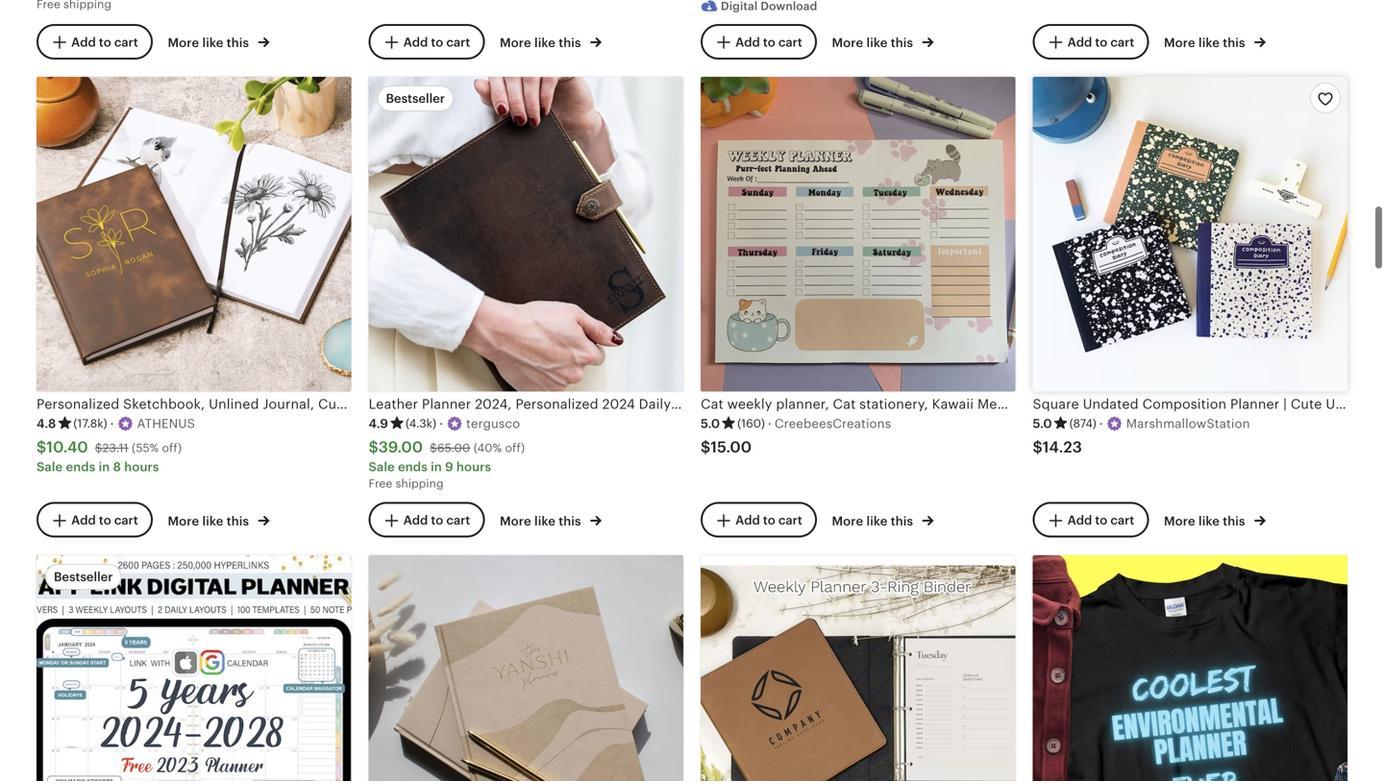 Task type: vqa. For each thing, say whether or not it's contained in the screenshot.
the rightmost "OFF)"
yes



Task type: describe. For each thing, give the bounding box(es) containing it.
in for 39.00
[[431, 460, 442, 474]]

hours for 39.00
[[456, 460, 491, 474]]

4.9
[[369, 417, 388, 431]]

· for (160)
[[768, 417, 772, 431]]

(55%
[[132, 442, 159, 455]]

1 stationery, from the left
[[859, 397, 928, 412]]

personalized sketchbook, unlined journal, customized leather journal, sketchbook journal, blank journal, gift for her, artist sketchbook image
[[37, 77, 351, 392]]

$ 14.23
[[1033, 439, 1082, 456]]

14.23
[[1043, 439, 1082, 456]]

environmental planner t-shirt, cute planner shirt, minimalist planner shirt, earth day gifts for environmentalists image
[[1033, 555, 1347, 781]]

kawaii
[[932, 397, 974, 412]]

$ for 15.00
[[701, 439, 711, 456]]

cat weekly planner, cat stationery, kawaii memopad, cute stationery, cute aesthetic
[[701, 397, 1256, 412]]

8
[[113, 460, 121, 474]]

product video element
[[369, 555, 683, 781]]

off) for 10.40
[[162, 442, 182, 455]]

free
[[369, 477, 392, 490]]

planner,
[[776, 397, 829, 412]]

ends for 39.00
[[398, 460, 428, 474]]

cat weekly planner, cat stationery, kawaii memopad, cute stationery, cute aesthetic image
[[701, 77, 1015, 392]]

9
[[445, 460, 453, 474]]

5.0 for 14.23
[[1033, 417, 1052, 431]]

(4.3k)
[[406, 417, 436, 430]]

(874)
[[1069, 417, 1096, 430]]

5.0 for 15.00
[[701, 417, 720, 431]]

sale for 10.40
[[37, 460, 63, 474]]

2 cat from the left
[[833, 397, 856, 412]]

(40%
[[474, 442, 502, 455]]

1 cute from the left
[[1051, 397, 1082, 412]]

(17.8k)
[[73, 417, 107, 430]]

weekly
[[727, 397, 772, 412]]



Task type: locate. For each thing, give the bounding box(es) containing it.
· right (874)
[[1099, 417, 1103, 431]]

add to cart button
[[37, 24, 153, 60], [369, 24, 485, 60], [701, 24, 817, 60], [1033, 24, 1149, 60], [37, 502, 153, 538], [369, 502, 485, 538], [701, 502, 817, 538], [1033, 502, 1149, 538]]

hours inside $ 10.40 $ 23.11 (55% off) sale ends in 8 hours
[[124, 460, 159, 474]]

1 horizontal spatial cute
[[1158, 397, 1190, 412]]

in for 10.40
[[99, 460, 110, 474]]

0 horizontal spatial ends
[[66, 460, 95, 474]]

1 horizontal spatial 5.0
[[1033, 417, 1052, 431]]

hours for 10.40
[[124, 460, 159, 474]]

1 horizontal spatial cat
[[833, 397, 856, 412]]

1 horizontal spatial bestseller
[[386, 91, 445, 106]]

(160)
[[737, 417, 765, 430]]

2 hours from the left
[[456, 460, 491, 474]]

1 5.0 from the left
[[701, 417, 720, 431]]

custom weekly planner binder, weekly and monthly planner, leather binder organizer, 2023 weekly planner, daily planner, ring binder planner image
[[701, 555, 1015, 781]]

15.00
[[711, 439, 752, 456]]

1 horizontal spatial hours
[[456, 460, 491, 474]]

2 ends from the left
[[398, 460, 428, 474]]

· for (874)
[[1099, 417, 1103, 431]]

1 horizontal spatial stationery,
[[1086, 397, 1155, 412]]

sale up free
[[369, 460, 395, 474]]

in
[[99, 460, 110, 474], [431, 460, 442, 474]]

· for (4.3k)
[[439, 417, 443, 431]]

5.0 up $ 15.00
[[701, 417, 720, 431]]

$ 39.00 $ 65.00 (40% off) sale ends in 9 hours free shipping
[[369, 439, 525, 490]]

0 vertical spatial bestseller
[[386, 91, 445, 106]]

2 off) from the left
[[505, 442, 525, 455]]

off) right (55%
[[162, 442, 182, 455]]

ends for 10.40
[[66, 460, 95, 474]]

bestseller for leather planner 2024, personalized 2024 daily planner, planner cover refillable, productivity planner, blank time planner image
[[386, 91, 445, 106]]

2 5.0 from the left
[[1033, 417, 1052, 431]]

2 in from the left
[[431, 460, 442, 474]]

off) inside $ 39.00 $ 65.00 (40% off) sale ends in 9 hours free shipping
[[505, 442, 525, 455]]

square undated composition planner | cute undated diary, monthly planner, weekly planner, bullet journal, agenda journal, korean stationery image
[[1033, 77, 1347, 392]]

0 horizontal spatial hours
[[124, 460, 159, 474]]

$ 15.00
[[701, 439, 752, 456]]

bestseller
[[386, 91, 445, 106], [54, 570, 113, 584]]

in inside $ 10.40 $ 23.11 (55% off) sale ends in 8 hours
[[99, 460, 110, 474]]

stationery,
[[859, 397, 928, 412], [1086, 397, 1155, 412]]

sale inside $ 39.00 $ 65.00 (40% off) sale ends in 9 hours free shipping
[[369, 460, 395, 474]]

2 stationery, from the left
[[1086, 397, 1155, 412]]

add to cart
[[71, 35, 138, 49], [403, 35, 470, 49], [735, 35, 802, 49], [1067, 35, 1134, 49], [71, 513, 138, 528], [403, 513, 470, 528], [735, 513, 802, 528], [1067, 513, 1134, 528]]

in inside $ 39.00 $ 65.00 (40% off) sale ends in 9 hours free shipping
[[431, 460, 442, 474]]

10.40
[[46, 439, 88, 456]]

digital planner, goodnotes planner, 2024 2025 -2028, five year planner, ipad planner, notability planner, hyperlinked planner, daily planner image
[[37, 555, 351, 781]]

· right the (17.8k)
[[110, 417, 114, 431]]

cat left weekly
[[701, 397, 724, 412]]

· right '(160)'
[[768, 417, 772, 431]]

0 horizontal spatial sale
[[37, 460, 63, 474]]

1 ends from the left
[[66, 460, 95, 474]]

off)
[[162, 442, 182, 455], [505, 442, 525, 455]]

0 horizontal spatial off)
[[162, 442, 182, 455]]

hours inside $ 39.00 $ 65.00 (40% off) sale ends in 9 hours free shipping
[[456, 460, 491, 474]]

· for (17.8k)
[[110, 417, 114, 431]]

bestseller for digital planner, goodnotes planner, 2024 2025 -2028, five year planner, ipad planner, notability planner, hyperlinked planner, daily planner image
[[54, 570, 113, 584]]

off) inside $ 10.40 $ 23.11 (55% off) sale ends in 8 hours
[[162, 442, 182, 455]]

add
[[71, 35, 96, 49], [403, 35, 428, 49], [735, 35, 760, 49], [1067, 35, 1092, 49], [71, 513, 96, 528], [403, 513, 428, 528], [735, 513, 760, 528], [1067, 513, 1092, 528]]

1 hours from the left
[[124, 460, 159, 474]]

1 horizontal spatial sale
[[369, 460, 395, 474]]

$
[[37, 439, 46, 456], [369, 439, 378, 456], [701, 439, 711, 456], [1033, 439, 1043, 456], [95, 442, 102, 455], [430, 442, 437, 455]]

bestseller link
[[37, 555, 351, 781]]

in left 8
[[99, 460, 110, 474]]

cute up (874)
[[1051, 397, 1082, 412]]

hours down (55%
[[124, 460, 159, 474]]

to
[[99, 35, 111, 49], [431, 35, 443, 49], [763, 35, 775, 49], [1095, 35, 1107, 49], [99, 513, 111, 528], [431, 513, 443, 528], [763, 513, 775, 528], [1095, 513, 1107, 528]]

hours
[[124, 460, 159, 474], [456, 460, 491, 474]]

shipping
[[396, 477, 444, 490]]

$ 10.40 $ 23.11 (55% off) sale ends in 8 hours
[[37, 439, 182, 474]]

1 horizontal spatial in
[[431, 460, 442, 474]]

$ for 10.40
[[37, 439, 46, 456]]

0 horizontal spatial in
[[99, 460, 110, 474]]

23.11
[[102, 442, 129, 455]]

0 horizontal spatial cat
[[701, 397, 724, 412]]

· right (4.3k)
[[439, 417, 443, 431]]

hours down (40%
[[456, 460, 491, 474]]

aesthetic
[[1194, 397, 1256, 412]]

0 horizontal spatial cute
[[1051, 397, 1082, 412]]

4 · from the left
[[1099, 417, 1103, 431]]

more like this link
[[168, 32, 269, 52], [500, 32, 602, 52], [832, 32, 934, 52], [1164, 32, 1266, 52], [168, 510, 269, 530], [500, 510, 602, 530], [832, 510, 934, 530], [1164, 510, 1266, 530]]

ends
[[66, 460, 95, 474], [398, 460, 428, 474]]

in left '9'
[[431, 460, 442, 474]]

cat right planner,
[[833, 397, 856, 412]]

cute
[[1051, 397, 1082, 412], [1158, 397, 1190, 412]]

ends inside $ 39.00 $ 65.00 (40% off) sale ends in 9 hours free shipping
[[398, 460, 428, 474]]

sale for 39.00
[[369, 460, 395, 474]]

0 horizontal spatial 5.0
[[701, 417, 720, 431]]

sale
[[37, 460, 63, 474], [369, 460, 395, 474]]

$ for 14.23
[[1033, 439, 1043, 456]]

1 · from the left
[[110, 417, 114, 431]]

memopad,
[[977, 397, 1047, 412]]

more
[[168, 36, 199, 50], [500, 36, 531, 50], [832, 36, 863, 50], [1164, 36, 1195, 50], [168, 514, 199, 528], [500, 514, 531, 528], [832, 514, 863, 528], [1164, 514, 1195, 528]]

this
[[227, 36, 249, 50], [559, 36, 581, 50], [891, 36, 913, 50], [1223, 36, 1245, 50], [227, 514, 249, 528], [559, 514, 581, 528], [891, 514, 913, 528], [1223, 514, 1245, 528]]

1 horizontal spatial ends
[[398, 460, 428, 474]]

·
[[110, 417, 114, 431], [439, 417, 443, 431], [768, 417, 772, 431], [1099, 417, 1103, 431]]

0 horizontal spatial stationery,
[[859, 397, 928, 412]]

more like this
[[168, 36, 252, 50], [500, 36, 584, 50], [832, 36, 916, 50], [1164, 36, 1248, 50], [168, 514, 252, 528], [500, 514, 584, 528], [832, 514, 916, 528], [1164, 514, 1248, 528]]

like
[[202, 36, 223, 50], [534, 36, 556, 50], [866, 36, 888, 50], [1198, 36, 1220, 50], [202, 514, 223, 528], [534, 514, 556, 528], [866, 514, 888, 528], [1198, 514, 1220, 528]]

stationery, up (874)
[[1086, 397, 1155, 412]]

self care journal 2024 | stress relief happiness wellness planner | food, fitness, mental health, wellness journal | gratitude planner 2024 image
[[369, 555, 683, 781]]

5.0 up "$ 14.23"
[[1033, 417, 1052, 431]]

cart
[[114, 35, 138, 49], [446, 35, 470, 49], [778, 35, 802, 49], [1110, 35, 1134, 49], [114, 513, 138, 528], [446, 513, 470, 528], [778, 513, 802, 528], [1110, 513, 1134, 528]]

ends down 10.40
[[66, 460, 95, 474]]

sale down 10.40
[[37, 460, 63, 474]]

65.00
[[437, 442, 470, 455]]

3 · from the left
[[768, 417, 772, 431]]

leather planner 2024, personalized 2024 daily planner, planner cover refillable, productivity planner, blank time planner image
[[369, 77, 683, 392]]

1 in from the left
[[99, 460, 110, 474]]

$ for 39.00
[[369, 439, 378, 456]]

1 horizontal spatial off)
[[505, 442, 525, 455]]

1 off) from the left
[[162, 442, 182, 455]]

sale inside $ 10.40 $ 23.11 (55% off) sale ends in 8 hours
[[37, 460, 63, 474]]

ends up shipping
[[398, 460, 428, 474]]

0 horizontal spatial bestseller
[[54, 570, 113, 584]]

stationery, left kawaii
[[859, 397, 928, 412]]

1 sale from the left
[[37, 460, 63, 474]]

1 cat from the left
[[701, 397, 724, 412]]

2 cute from the left
[[1158, 397, 1190, 412]]

ends inside $ 10.40 $ 23.11 (55% off) sale ends in 8 hours
[[66, 460, 95, 474]]

1 vertical spatial bestseller
[[54, 570, 113, 584]]

off) right (40%
[[505, 442, 525, 455]]

cat
[[701, 397, 724, 412], [833, 397, 856, 412]]

4.8
[[37, 417, 56, 431]]

39.00
[[378, 439, 423, 456]]

5.0
[[701, 417, 720, 431], [1033, 417, 1052, 431]]

off) for 39.00
[[505, 442, 525, 455]]

cute left aesthetic
[[1158, 397, 1190, 412]]

2 sale from the left
[[369, 460, 395, 474]]

2 · from the left
[[439, 417, 443, 431]]



